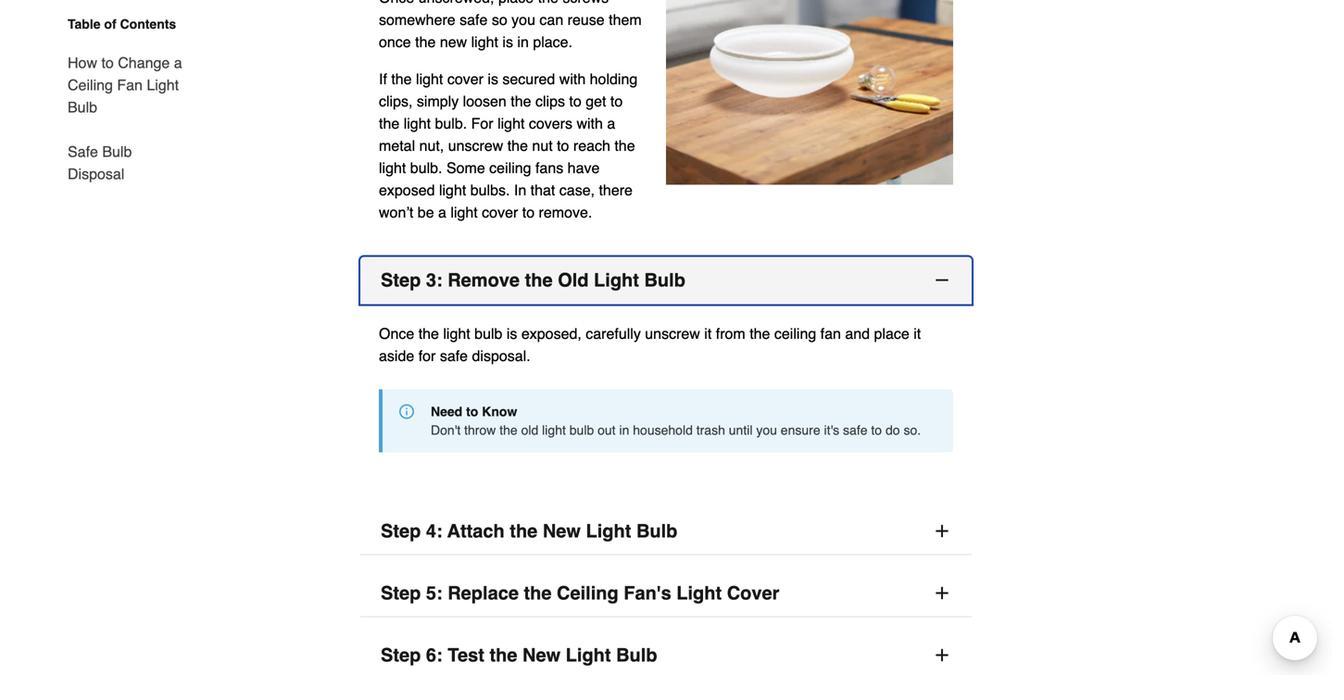 Task type: vqa. For each thing, say whether or not it's contained in the screenshot.
"8"
no



Task type: describe. For each thing, give the bounding box(es) containing it.
the right if at the left of page
[[391, 70, 412, 88]]

step 5: replace the ceiling fan's light cover button
[[361, 570, 972, 618]]

ceiling inside if the light cover is secured with holding clips, simply loosen the clips to get to the light bulb. for light covers with a metal nut, unscrew the nut to reach the light bulb. some ceiling fans have exposed light bulbs. in that case, there won't be a light cover to remove.
[[489, 159, 532, 177]]

step for step 5: replace the ceiling fan's light cover
[[381, 583, 421, 604]]

the right attach
[[510, 521, 538, 542]]

fan
[[821, 325, 841, 342]]

plus image
[[933, 584, 952, 603]]

of
[[104, 17, 116, 32]]

old
[[521, 423, 539, 438]]

to up throw
[[466, 405, 479, 419]]

if the light cover is secured with holding clips, simply loosen the clips to get to the light bulb. for light covers with a metal nut, unscrew the nut to reach the light bulb. some ceiling fans have exposed light bulbs. in that case, there won't be a light cover to remove.
[[379, 70, 638, 221]]

place
[[874, 325, 910, 342]]

old
[[558, 270, 589, 291]]

nut,
[[419, 137, 444, 154]]

disposal.
[[472, 348, 531, 365]]

a inside how to change a ceiling fan light bulb
[[174, 54, 182, 71]]

step 5: replace the ceiling fan's light cover
[[381, 583, 780, 604]]

so.
[[904, 423, 921, 438]]

light for step 4: attach the new light bulb
[[586, 521, 631, 542]]

bulb inside "need to know don't throw the old light bulb out in household trash until you ensure it's safe to do so."
[[570, 423, 594, 438]]

attach
[[448, 521, 505, 542]]

test
[[448, 645, 485, 666]]

in
[[514, 182, 527, 199]]

step 6: test the new light bulb
[[381, 645, 658, 666]]

how to change a ceiling fan light bulb link
[[68, 41, 192, 130]]

info image
[[399, 405, 414, 419]]

to left do
[[872, 423, 882, 438]]

household
[[633, 423, 693, 438]]

throw
[[464, 423, 496, 438]]

1 vertical spatial cover
[[482, 204, 518, 221]]

there
[[599, 182, 633, 199]]

the right "from"
[[750, 325, 771, 342]]

safe inside once the light bulb is exposed, carefully unscrew it from the ceiling fan and place it aside for safe disposal.
[[440, 348, 468, 365]]

step for step 3: remove the old light bulb
[[381, 270, 421, 291]]

0 vertical spatial bulb.
[[435, 115, 467, 132]]

new for attach
[[543, 521, 581, 542]]

3:
[[426, 270, 443, 291]]

a frosted white globe-style ceiling fan light cover on a table next to a light bulb. image
[[666, 0, 954, 185]]

clips
[[536, 93, 565, 110]]

light for step 3: remove the old light bulb
[[594, 270, 639, 291]]

clips,
[[379, 93, 413, 110]]

exposed,
[[522, 325, 582, 342]]

bulb for step 4: attach the new light bulb
[[637, 521, 678, 542]]

light down metal
[[379, 159, 406, 177]]

light for step 6: test the new light bulb
[[566, 645, 611, 666]]

be
[[418, 204, 434, 221]]

step 4: attach the new light bulb button
[[361, 508, 972, 556]]

ensure
[[781, 423, 821, 438]]

bulb inside "safe bulb disposal"
[[102, 143, 132, 160]]

if
[[379, 70, 387, 88]]

how
[[68, 54, 97, 71]]

don't
[[431, 423, 461, 438]]

table of contents element
[[53, 15, 192, 185]]

1 it from the left
[[705, 325, 712, 342]]

get
[[586, 93, 607, 110]]

minus image
[[933, 271, 952, 290]]

fans
[[536, 159, 564, 177]]

the right replace
[[524, 583, 552, 604]]

case,
[[560, 182, 595, 199]]

once the light bulb is exposed, carefully unscrew it from the ceiling fan and place it aside for safe disposal.
[[379, 325, 921, 365]]

disposal
[[68, 165, 125, 183]]

the right reach
[[615, 137, 635, 154]]

replace
[[448, 583, 519, 604]]

from
[[716, 325, 746, 342]]

light up nut,
[[404, 115, 431, 132]]

the up for
[[419, 325, 439, 342]]

the down clips,
[[379, 115, 400, 132]]

need to know don't throw the old light bulb out in household trash until you ensure it's safe to do so.
[[431, 405, 921, 438]]

the down secured
[[511, 93, 532, 110]]

to down in
[[522, 204, 535, 221]]

to right get at the top of the page
[[611, 93, 623, 110]]

plus image for step 4: attach the new light bulb
[[933, 522, 952, 541]]

bulb for step 3: remove the old light bulb
[[645, 270, 686, 291]]

know
[[482, 405, 517, 419]]

step for step 4: attach the new light bulb
[[381, 521, 421, 542]]

light up the simply
[[416, 70, 443, 88]]

light right fan's
[[677, 583, 722, 604]]

that
[[531, 182, 555, 199]]

out
[[598, 423, 616, 438]]

the right test
[[490, 645, 518, 666]]



Task type: locate. For each thing, give the bounding box(es) containing it.
0 horizontal spatial it
[[705, 325, 712, 342]]

step 6: test the new light bulb button
[[361, 633, 972, 676]]

1 vertical spatial bulb
[[570, 423, 594, 438]]

cover up the loosen
[[447, 70, 484, 88]]

in
[[620, 423, 630, 438]]

bulb inside once the light bulb is exposed, carefully unscrew it from the ceiling fan and place it aside for safe disposal.
[[475, 325, 503, 342]]

ceiling
[[68, 76, 113, 94], [557, 583, 619, 604]]

4 step from the top
[[381, 645, 421, 666]]

2 it from the left
[[914, 325, 921, 342]]

remove
[[448, 270, 520, 291]]

fan
[[117, 76, 143, 94]]

bulb down the how
[[68, 99, 97, 116]]

for
[[419, 348, 436, 365]]

the left old
[[525, 270, 553, 291]]

bulb up fan's
[[637, 521, 678, 542]]

to right nut
[[557, 137, 569, 154]]

do
[[886, 423, 900, 438]]

1 vertical spatial a
[[607, 115, 616, 132]]

1 horizontal spatial ceiling
[[775, 325, 817, 342]]

1 vertical spatial with
[[577, 115, 603, 132]]

is up the loosen
[[488, 70, 499, 88]]

trash
[[697, 423, 726, 438]]

with up reach
[[577, 115, 603, 132]]

light down "some"
[[439, 182, 466, 199]]

1 vertical spatial safe
[[843, 423, 868, 438]]

unscrew inside if the light cover is secured with holding clips, simply loosen the clips to get to the light bulb. for light covers with a metal nut, unscrew the nut to reach the light bulb. some ceiling fans have exposed light bulbs. in that case, there won't be a light cover to remove.
[[448, 137, 503, 154]]

simply
[[417, 93, 459, 110]]

a up reach
[[607, 115, 616, 132]]

plus image
[[933, 522, 952, 541], [933, 646, 952, 665]]

a right be
[[438, 204, 447, 221]]

0 vertical spatial a
[[174, 54, 182, 71]]

to
[[101, 54, 114, 71], [569, 93, 582, 110], [611, 93, 623, 110], [557, 137, 569, 154], [522, 204, 535, 221], [466, 405, 479, 419], [872, 423, 882, 438]]

1 step from the top
[[381, 270, 421, 291]]

the down know
[[500, 423, 518, 438]]

is for exposed,
[[507, 325, 518, 342]]

2 step from the top
[[381, 521, 421, 542]]

is inside if the light cover is secured with holding clips, simply loosen the clips to get to the light bulb. for light covers with a metal nut, unscrew the nut to reach the light bulb. some ceiling fans have exposed light bulbs. in that case, there won't be a light cover to remove.
[[488, 70, 499, 88]]

unscrew
[[448, 137, 503, 154], [645, 325, 700, 342]]

0 horizontal spatial unscrew
[[448, 137, 503, 154]]

cover
[[447, 70, 484, 88], [482, 204, 518, 221]]

safe right for
[[440, 348, 468, 365]]

0 horizontal spatial ceiling
[[489, 159, 532, 177]]

unscrew down for
[[448, 137, 503, 154]]

plus image up plus image
[[933, 522, 952, 541]]

light right 'old'
[[542, 423, 566, 438]]

until
[[729, 423, 753, 438]]

0 vertical spatial is
[[488, 70, 499, 88]]

step inside the step 6: test the new light bulb button
[[381, 645, 421, 666]]

plus image inside the step 6: test the new light bulb button
[[933, 646, 952, 665]]

a right change
[[174, 54, 182, 71]]

the left nut
[[508, 137, 528, 154]]

light down change
[[147, 76, 179, 94]]

aside
[[379, 348, 414, 365]]

light
[[147, 76, 179, 94], [594, 270, 639, 291], [586, 521, 631, 542], [677, 583, 722, 604], [566, 645, 611, 666]]

light
[[416, 70, 443, 88], [404, 115, 431, 132], [498, 115, 525, 132], [379, 159, 406, 177], [439, 182, 466, 199], [451, 204, 478, 221], [443, 325, 471, 342], [542, 423, 566, 438]]

have
[[568, 159, 600, 177]]

0 vertical spatial cover
[[447, 70, 484, 88]]

remove.
[[539, 204, 593, 221]]

plus image for step 6: test the new light bulb
[[933, 646, 952, 665]]

plus image inside the step 4: attach the new light bulb button
[[933, 522, 952, 541]]

step inside step 5: replace the ceiling fan's light cover button
[[381, 583, 421, 604]]

won't
[[379, 204, 414, 221]]

0 horizontal spatial ceiling
[[68, 76, 113, 94]]

how to change a ceiling fan light bulb
[[68, 54, 182, 116]]

light down remove
[[443, 325, 471, 342]]

step left 3:
[[381, 270, 421, 291]]

to inside how to change a ceiling fan light bulb
[[101, 54, 114, 71]]

6:
[[426, 645, 443, 666]]

light inside "need to know don't throw the old light bulb out in household trash until you ensure it's safe to do so."
[[542, 423, 566, 438]]

the
[[391, 70, 412, 88], [511, 93, 532, 110], [379, 115, 400, 132], [508, 137, 528, 154], [615, 137, 635, 154], [525, 270, 553, 291], [419, 325, 439, 342], [750, 325, 771, 342], [500, 423, 518, 438], [510, 521, 538, 542], [524, 583, 552, 604], [490, 645, 518, 666]]

0 vertical spatial ceiling
[[68, 76, 113, 94]]

safe
[[68, 143, 98, 160]]

change
[[118, 54, 170, 71]]

ceiling left fan's
[[557, 583, 619, 604]]

1 plus image from the top
[[933, 522, 952, 541]]

light down bulbs.
[[451, 204, 478, 221]]

1 horizontal spatial is
[[507, 325, 518, 342]]

ceiling down the how
[[68, 76, 113, 94]]

to right the how
[[101, 54, 114, 71]]

1 vertical spatial ceiling
[[775, 325, 817, 342]]

ceiling for fan's
[[557, 583, 619, 604]]

3 step from the top
[[381, 583, 421, 604]]

the inside "need to know don't throw the old light bulb out in household trash until you ensure it's safe to do so."
[[500, 423, 518, 438]]

you
[[757, 423, 777, 438]]

covers
[[529, 115, 573, 132]]

0 horizontal spatial is
[[488, 70, 499, 88]]

new up step 5: replace the ceiling fan's light cover
[[543, 521, 581, 542]]

1 horizontal spatial safe
[[843, 423, 868, 438]]

step for step 6: test the new light bulb
[[381, 645, 421, 666]]

2 vertical spatial a
[[438, 204, 447, 221]]

reach
[[574, 137, 611, 154]]

bulb up disposal.
[[475, 325, 503, 342]]

safe
[[440, 348, 468, 365], [843, 423, 868, 438]]

ceiling inside once the light bulb is exposed, carefully unscrew it from the ceiling fan and place it aside for safe disposal.
[[775, 325, 817, 342]]

0 horizontal spatial safe
[[440, 348, 468, 365]]

1 vertical spatial bulb.
[[410, 159, 443, 177]]

with up "clips"
[[560, 70, 586, 88]]

2 horizontal spatial a
[[607, 115, 616, 132]]

and
[[846, 325, 870, 342]]

0 vertical spatial unscrew
[[448, 137, 503, 154]]

0 vertical spatial new
[[543, 521, 581, 542]]

1 horizontal spatial it
[[914, 325, 921, 342]]

ceiling inside button
[[557, 583, 619, 604]]

safe right it's in the bottom right of the page
[[843, 423, 868, 438]]

plus image down plus image
[[933, 646, 952, 665]]

carefully
[[586, 325, 641, 342]]

step 3: remove the old light bulb button
[[361, 257, 972, 304]]

bulb. down nut,
[[410, 159, 443, 177]]

light inside once the light bulb is exposed, carefully unscrew it from the ceiling fan and place it aside for safe disposal.
[[443, 325, 471, 342]]

light right old
[[594, 270, 639, 291]]

bulbs.
[[471, 182, 510, 199]]

step inside step 3: remove the old light bulb button
[[381, 270, 421, 291]]

ceiling inside how to change a ceiling fan light bulb
[[68, 76, 113, 94]]

metal
[[379, 137, 415, 154]]

for
[[471, 115, 494, 132]]

exposed
[[379, 182, 435, 199]]

4:
[[426, 521, 443, 542]]

bulb left out
[[570, 423, 594, 438]]

5:
[[426, 583, 443, 604]]

step inside the step 4: attach the new light bulb button
[[381, 521, 421, 542]]

contents
[[120, 17, 176, 32]]

table of contents
[[68, 17, 176, 32]]

need
[[431, 405, 463, 419]]

bulb
[[475, 325, 503, 342], [570, 423, 594, 438]]

secured
[[503, 70, 555, 88]]

2 plus image from the top
[[933, 646, 952, 665]]

1 horizontal spatial unscrew
[[645, 325, 700, 342]]

light up step 5: replace the ceiling fan's light cover
[[586, 521, 631, 542]]

table
[[68, 17, 101, 32]]

to left get at the top of the page
[[569, 93, 582, 110]]

ceiling
[[489, 159, 532, 177], [775, 325, 817, 342]]

holding
[[590, 70, 638, 88]]

bulb
[[68, 99, 97, 116], [102, 143, 132, 160], [645, 270, 686, 291], [637, 521, 678, 542], [616, 645, 658, 666]]

ceiling left fan
[[775, 325, 817, 342]]

unscrew down step 3: remove the old light bulb button
[[645, 325, 700, 342]]

step left 5:
[[381, 583, 421, 604]]

is inside once the light bulb is exposed, carefully unscrew it from the ceiling fan and place it aside for safe disposal.
[[507, 325, 518, 342]]

safe inside "need to know don't throw the old light bulb out in household trash until you ensure it's safe to do so."
[[843, 423, 868, 438]]

safe bulb disposal
[[68, 143, 132, 183]]

0 vertical spatial safe
[[440, 348, 468, 365]]

is up disposal.
[[507, 325, 518, 342]]

once
[[379, 325, 414, 342]]

ceiling up in
[[489, 159, 532, 177]]

new for test
[[523, 645, 561, 666]]

bulb. down the simply
[[435, 115, 467, 132]]

loosen
[[463, 93, 507, 110]]

0 horizontal spatial a
[[174, 54, 182, 71]]

step 4: attach the new light bulb
[[381, 521, 678, 542]]

light right for
[[498, 115, 525, 132]]

light inside how to change a ceiling fan light bulb
[[147, 76, 179, 94]]

with
[[560, 70, 586, 88], [577, 115, 603, 132]]

bulb up once the light bulb is exposed, carefully unscrew it from the ceiling fan and place it aside for safe disposal.
[[645, 270, 686, 291]]

bulb inside how to change a ceiling fan light bulb
[[68, 99, 97, 116]]

a
[[174, 54, 182, 71], [607, 115, 616, 132], [438, 204, 447, 221]]

1 horizontal spatial ceiling
[[557, 583, 619, 604]]

cover
[[727, 583, 780, 604]]

bulb down fan's
[[616, 645, 658, 666]]

bulb.
[[435, 115, 467, 132], [410, 159, 443, 177]]

safe bulb disposal link
[[68, 130, 192, 185]]

1 vertical spatial unscrew
[[645, 325, 700, 342]]

step 3: remove the old light bulb
[[381, 270, 686, 291]]

it's
[[824, 423, 840, 438]]

1 vertical spatial ceiling
[[557, 583, 619, 604]]

ceiling for fan
[[68, 76, 113, 94]]

0 vertical spatial plus image
[[933, 522, 952, 541]]

0 vertical spatial with
[[560, 70, 586, 88]]

it
[[705, 325, 712, 342], [914, 325, 921, 342]]

1 vertical spatial new
[[523, 645, 561, 666]]

0 vertical spatial bulb
[[475, 325, 503, 342]]

step
[[381, 270, 421, 291], [381, 521, 421, 542], [381, 583, 421, 604], [381, 645, 421, 666]]

0 vertical spatial ceiling
[[489, 159, 532, 177]]

bulb up disposal
[[102, 143, 132, 160]]

unscrew inside once the light bulb is exposed, carefully unscrew it from the ceiling fan and place it aside for safe disposal.
[[645, 325, 700, 342]]

bulb for step 6: test the new light bulb
[[616, 645, 658, 666]]

it left "from"
[[705, 325, 712, 342]]

is for secured
[[488, 70, 499, 88]]

cover down bulbs.
[[482, 204, 518, 221]]

light down step 5: replace the ceiling fan's light cover
[[566, 645, 611, 666]]

fan's
[[624, 583, 672, 604]]

0 horizontal spatial bulb
[[475, 325, 503, 342]]

new
[[543, 521, 581, 542], [523, 645, 561, 666]]

1 horizontal spatial a
[[438, 204, 447, 221]]

some
[[447, 159, 485, 177]]

it right 'place'
[[914, 325, 921, 342]]

step left 4:
[[381, 521, 421, 542]]

new down step 5: replace the ceiling fan's light cover
[[523, 645, 561, 666]]

1 vertical spatial is
[[507, 325, 518, 342]]

nut
[[532, 137, 553, 154]]

step left 6:
[[381, 645, 421, 666]]

1 vertical spatial plus image
[[933, 646, 952, 665]]

1 horizontal spatial bulb
[[570, 423, 594, 438]]



